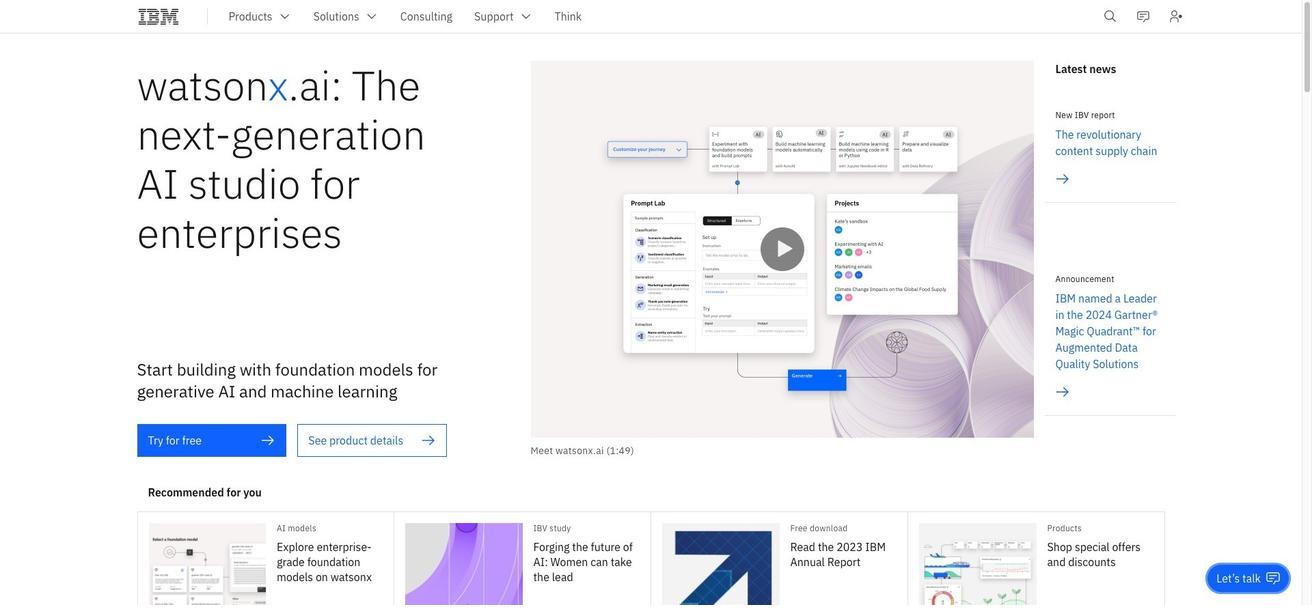 Task type: describe. For each thing, give the bounding box(es) containing it.
let's talk element
[[1217, 572, 1261, 587]]



Task type: vqa. For each thing, say whether or not it's contained in the screenshot.
second Get Questions Answered By Support Professionals And Other Users region from the top
no



